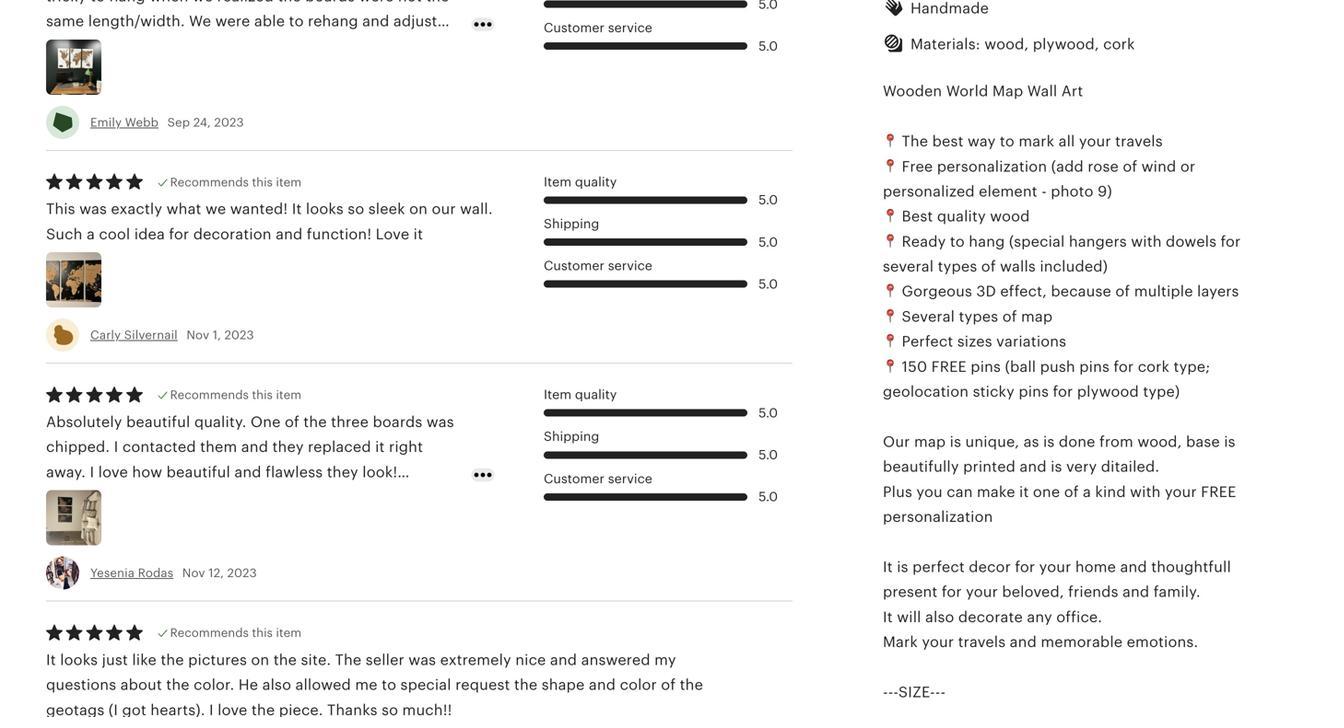 Task type: describe. For each thing, give the bounding box(es) containing it.
kind
[[1095, 484, 1126, 501]]

function!
[[307, 226, 372, 243]]

love inside it looks just like the pictures on the site. the seller was extremely nice and answered my questions about the color. he also allowed me to special request the shape and color of the geotags (i got hearts). i love the piece. thanks so much!!
[[218, 703, 247, 718]]

on inside it looks just like the pictures on the site. the seller was extremely nice and answered my questions about the color. he also allowed me to special request the shape and color of the geotags (i got hearts). i love the piece. thanks so much!!
[[251, 652, 269, 669]]

friends
[[1068, 584, 1118, 601]]

3 recommends from the top
[[170, 627, 249, 641]]

the right color
[[680, 677, 703, 694]]

---size---
[[883, 685, 946, 701]]

mark
[[1019, 133, 1055, 150]]

of left multiple
[[1116, 284, 1130, 300]]

multiple
[[1134, 284, 1193, 300]]

recommends for 1,
[[170, 175, 249, 189]]

recommends this item for 1,
[[170, 175, 302, 189]]

geotags
[[46, 703, 104, 718]]

from
[[1100, 434, 1134, 451]]

and down answered
[[589, 677, 616, 694]]

0 vertical spatial types
[[938, 259, 977, 275]]

1 horizontal spatial i
[[114, 439, 118, 456]]

7 5.0 from the top
[[759, 490, 778, 505]]

sizes
[[957, 334, 992, 350]]

your down decor
[[966, 584, 998, 601]]

push
[[1040, 359, 1075, 375]]

because
[[1051, 284, 1111, 300]]

gorgeous
[[902, 284, 972, 300]]

make
[[977, 484, 1015, 501]]

8 📍 from the top
[[883, 359, 898, 375]]

hearts).
[[150, 703, 205, 718]]

your up beloved,
[[1039, 559, 1071, 576]]

you
[[916, 484, 943, 501]]

ditailed.
[[1101, 459, 1160, 476]]

0 horizontal spatial cork
[[1103, 36, 1135, 53]]

2 5.0 from the top
[[759, 193, 778, 208]]

12,
[[208, 567, 224, 581]]

photo
[[1051, 183, 1094, 200]]

quality for nov 1, 2023
[[575, 175, 617, 189]]

dowels
[[1166, 233, 1217, 250]]

it is perfect decor for your home and thoughtfull present for your beloved, friends and family. it will also decorate any office. mark your travels and memorable emotions.
[[883, 559, 1231, 651]]

3 item from the top
[[276, 627, 302, 641]]

is left 'very'
[[1051, 459, 1062, 476]]

perfect
[[902, 334, 953, 350]]

and down the 'one'
[[241, 439, 268, 456]]

just
[[102, 652, 128, 669]]

love
[[376, 226, 409, 243]]

view details of this review photo by emily webb image
[[46, 40, 101, 95]]

also inside it is perfect decor for your home and thoughtfull present for your beloved, friends and family. it will also decorate any office. mark your travels and memorable emotions.
[[925, 609, 954, 626]]

3 5.0 from the top
[[759, 235, 778, 250]]

travels inside it is perfect decor for your home and thoughtfull present for your beloved, friends and family. it will also decorate any office. mark your travels and memorable emotions.
[[958, 635, 1006, 651]]

is right base
[[1224, 434, 1236, 451]]

office.
[[1056, 609, 1102, 626]]

view details of this review photo by carly silvernail image
[[46, 253, 101, 308]]

materials: wood, plywood, cork
[[911, 36, 1135, 53]]

thoughtfull
[[1151, 559, 1231, 576]]

plywood
[[1077, 384, 1139, 400]]

travels inside 📍 the best way to mark all your travels 📍 free personalization (add rose of wind or personalized element - photo 9) 📍 best quality wood 📍 ready to hang (special hangers with dowels for several types of walls included) 📍 gorgeous 3d effect, because of multiple layers 📍 several types of map 📍 perfect sizes variations 📍 150 free pins (ball push pins for cork type; geolocation sticky pins for plywood type)
[[1115, 133, 1163, 150]]

the down nice
[[514, 677, 538, 694]]

personalization inside 📍 the best way to mark all your travels 📍 free personalization (add rose of wind or personalized element - photo 9) 📍 best quality wood 📍 ready to hang (special hangers with dowels for several types of walls included) 📍 gorgeous 3d effect, because of multiple layers 📍 several types of map 📍 perfect sizes variations 📍 150 free pins (ball push pins for cork type; geolocation sticky pins for plywood type)
[[937, 158, 1047, 175]]

3d
[[976, 284, 996, 300]]

looks inside this was exactly what we wanted! it looks so sleek on our wall. such a cool idea for decoration and function! love it
[[306, 201, 344, 218]]

shipping for carly silvernail nov 1, 2023
[[544, 217, 599, 231]]

the up hearts).
[[166, 677, 190, 694]]

and down them
[[234, 464, 261, 481]]

2 horizontal spatial pins
[[1079, 359, 1110, 375]]

customer service for yesenia rodas nov 12, 2023
[[544, 472, 652, 486]]

definitely
[[46, 489, 115, 506]]

item quality for carly silvernail nov 1, 2023
[[544, 175, 617, 189]]

sleek
[[368, 201, 405, 218]]

much!!
[[402, 703, 452, 718]]

it inside our map is unique, as is done from wood, base is beautifully printed and is very ditailed. plus you can make it one of a kind with your free personalization
[[1019, 484, 1029, 501]]

as
[[1024, 434, 1039, 451]]

1 horizontal spatial pins
[[1019, 384, 1049, 400]]

6 5.0 from the top
[[759, 448, 778, 463]]

so inside it looks just like the pictures on the site. the seller was extremely nice and answered my questions about the color. he also allowed me to special request the shape and color of the geotags (i got hearts). i love the piece. thanks so much!!
[[382, 703, 398, 718]]

with inside 📍 the best way to mark all your travels 📍 free personalization (add rose of wind or personalized element - photo 9) 📍 best quality wood 📍 ready to hang (special hangers with dowels for several types of walls included) 📍 gorgeous 3d effect, because of multiple layers 📍 several types of map 📍 perfect sizes variations 📍 150 free pins (ball push pins for cork type; geolocation sticky pins for plywood type)
[[1131, 233, 1162, 250]]

emily webb sep 24, 2023
[[90, 115, 244, 129]]

4 📍 from the top
[[883, 233, 898, 250]]

variations
[[996, 334, 1067, 350]]

ready
[[902, 233, 946, 250]]

what
[[166, 201, 201, 218]]

7 📍 from the top
[[883, 334, 898, 350]]

this was exactly what we wanted! it looks so sleek on our wall. such a cool idea for decoration and function! love it
[[46, 201, 493, 243]]

for up plywood
[[1114, 359, 1134, 375]]

recommends for 12,
[[170, 389, 249, 402]]

size-
[[899, 685, 935, 701]]

of inside absolutely beautiful quality. one of the three boards was chipped. i contacted them and they replaced it right away. i love how beautiful and flawless they look! definitely recommend!!
[[285, 414, 299, 431]]

5 📍 from the top
[[883, 284, 898, 300]]

0 vertical spatial they
[[272, 439, 304, 456]]

flawless
[[266, 464, 323, 481]]

i inside it looks just like the pictures on the site. the seller was extremely nice and answered my questions about the color. he also allowed me to special request the shape and color of the geotags (i got hearts). i love the piece. thanks so much!!
[[209, 703, 214, 718]]

family.
[[1154, 584, 1201, 601]]

0 vertical spatial beautiful
[[126, 414, 190, 431]]

was inside absolutely beautiful quality. one of the three boards was chipped. i contacted them and they replaced it right away. i love how beautiful and flawless they look! definitely recommend!!
[[427, 414, 454, 431]]

the right like
[[161, 652, 184, 669]]

rodas
[[138, 567, 173, 581]]

and inside our map is unique, as is done from wood, base is beautifully printed and is very ditailed. plus you can make it one of a kind with your free personalization
[[1020, 459, 1047, 476]]

free inside our map is unique, as is done from wood, base is beautifully printed and is very ditailed. plus you can make it one of a kind with your free personalization
[[1201, 484, 1236, 501]]

0 vertical spatial wood,
[[984, 36, 1029, 53]]

also inside it looks just like the pictures on the site. the seller was extremely nice and answered my questions about the color. he also allowed me to special request the shape and color of the geotags (i got hearts). i love the piece. thanks so much!!
[[262, 677, 291, 694]]

(add
[[1051, 158, 1084, 175]]

of right rose
[[1123, 158, 1137, 175]]

world
[[946, 83, 988, 100]]

will
[[897, 609, 921, 626]]

it looks just like the pictures on the site. the seller was extremely nice and answered my questions about the color. he also allowed me to special request the shape and color of the geotags (i got hearts). i love the piece. thanks so much!!
[[46, 652, 703, 718]]

item quality for yesenia rodas nov 12, 2023
[[544, 388, 617, 402]]

wooden
[[883, 83, 942, 100]]

plus
[[883, 484, 912, 501]]

1 service from the top
[[608, 20, 652, 35]]

9)
[[1098, 183, 1112, 200]]

for down perfect
[[942, 584, 962, 601]]

is inside it is perfect decor for your home and thoughtfull present for your beloved, friends and family. it will also decorate any office. mark your travels and memorable emotions.
[[897, 559, 908, 576]]

hangers
[[1069, 233, 1127, 250]]

customer for carly silvernail nov 1, 2023
[[544, 259, 605, 273]]

it inside this was exactly what we wanted! it looks so sleek on our wall. such a cool idea for decoration and function! love it
[[292, 201, 302, 218]]

sticky
[[973, 384, 1015, 400]]

decoration
[[193, 226, 272, 243]]

thanks
[[327, 703, 378, 718]]

replaced
[[308, 439, 371, 456]]

this for carly silvernail nov 1, 2023
[[252, 175, 273, 189]]

was inside this was exactly what we wanted! it looks so sleek on our wall. such a cool idea for decoration and function! love it
[[79, 201, 107, 218]]

2023 for emily webb sep 24, 2023
[[214, 115, 244, 129]]

or
[[1180, 158, 1196, 175]]

color.
[[194, 677, 234, 694]]

type)
[[1143, 384, 1180, 400]]

3 recommends this item from the top
[[170, 627, 302, 641]]

away.
[[46, 464, 86, 481]]

request
[[455, 677, 510, 694]]

1 vertical spatial they
[[327, 464, 358, 481]]

this
[[46, 201, 75, 218]]

got
[[122, 703, 146, 718]]

0 horizontal spatial pins
[[971, 359, 1001, 375]]

any
[[1027, 609, 1052, 626]]

about
[[120, 677, 162, 694]]

for inside this was exactly what we wanted! it looks so sleek on our wall. such a cool idea for decoration and function! love it
[[169, 226, 189, 243]]

absolutely
[[46, 414, 122, 431]]

5 5.0 from the top
[[759, 406, 778, 421]]

shipping for yesenia rodas nov 12, 2023
[[544, 430, 599, 444]]

free
[[902, 158, 933, 175]]

1 customer service from the top
[[544, 20, 652, 35]]

it up present
[[883, 559, 893, 576]]

very
[[1066, 459, 1097, 476]]

it inside absolutely beautiful quality. one of the three boards was chipped. i contacted them and they replaced it right away. i love how beautiful and flawless they look! definitely recommend!!
[[375, 439, 385, 456]]

1 5.0 from the top
[[759, 39, 778, 53]]

of inside it looks just like the pictures on the site. the seller was extremely nice and answered my questions about the color. he also allowed me to special request the shape and color of the geotags (i got hearts). i love the piece. thanks so much!!
[[661, 677, 676, 694]]

📍 the best way to mark all your travels 📍 free personalization (add rose of wind or personalized element - photo 9) 📍 best quality wood 📍 ready to hang (special hangers with dowels for several types of walls included) 📍 gorgeous 3d effect, because of multiple layers 📍 several types of map 📍 perfect sizes variations 📍 150 free pins (ball push pins for cork type; geolocation sticky pins for plywood type)
[[883, 133, 1241, 400]]

and right home
[[1120, 559, 1147, 576]]

the inside it looks just like the pictures on the site. the seller was extremely nice and answered my questions about the color. he also allowed me to special request the shape and color of the geotags (i got hearts). i love the piece. thanks so much!!
[[335, 652, 362, 669]]

emily
[[90, 115, 122, 129]]

customer for yesenia rodas nov 12, 2023
[[544, 472, 605, 486]]

questions
[[46, 677, 116, 694]]

quality.
[[194, 414, 247, 431]]

(ball
[[1005, 359, 1036, 375]]

so inside this was exactly what we wanted! it looks so sleek on our wall. such a cool idea for decoration and function! love it
[[348, 201, 364, 218]]

shape
[[542, 677, 585, 694]]

hang
[[969, 233, 1005, 250]]

item for nov 12, 2023
[[276, 389, 302, 402]]

chipped.
[[46, 439, 110, 456]]

the left site.
[[273, 652, 297, 669]]

cool
[[99, 226, 130, 243]]

- inside 📍 the best way to mark all your travels 📍 free personalization (add rose of wind or personalized element - photo 9) 📍 best quality wood 📍 ready to hang (special hangers with dowels for several types of walls included) 📍 gorgeous 3d effect, because of multiple layers 📍 several types of map 📍 perfect sizes variations 📍 150 free pins (ball push pins for cork type; geolocation sticky pins for plywood type)
[[1042, 183, 1047, 200]]

of down effect,
[[1002, 309, 1017, 325]]

and down 'any'
[[1010, 635, 1037, 651]]

was inside it looks just like the pictures on the site. the seller was extremely nice and answered my questions about the color. he also allowed me to special request the shape and color of the geotags (i got hearts). i love the piece. thanks so much!!
[[409, 652, 436, 669]]



Task type: vqa. For each thing, say whether or not it's contained in the screenshot.
function!
yes



Task type: locate. For each thing, give the bounding box(es) containing it.
and up shape
[[550, 652, 577, 669]]

plywood,
[[1033, 36, 1099, 53]]

the up free
[[902, 133, 928, 150]]

2 horizontal spatial it
[[1019, 484, 1029, 501]]

pictures
[[188, 652, 247, 669]]

unique,
[[965, 434, 1019, 451]]

wanted!
[[230, 201, 288, 218]]

types up sizes
[[959, 309, 998, 325]]

1 vertical spatial free
[[1201, 484, 1236, 501]]

📍 down several
[[883, 284, 898, 300]]

📍 up several
[[883, 233, 898, 250]]

color
[[620, 677, 657, 694]]

it left will
[[883, 609, 893, 626]]

one
[[251, 414, 281, 431]]

2 service from the top
[[608, 259, 652, 273]]

nov left 12,
[[182, 567, 205, 581]]

yesenia rodas nov 12, 2023
[[90, 567, 257, 581]]

1 vertical spatial personalization
[[883, 509, 993, 526]]

types
[[938, 259, 977, 275], [959, 309, 998, 325]]

your right mark
[[922, 635, 954, 651]]

1 this from the top
[[252, 175, 273, 189]]

0 vertical spatial with
[[1131, 233, 1162, 250]]

view details of this review photo by yesenia rodas image
[[46, 491, 101, 546]]

quality inside 📍 the best way to mark all your travels 📍 free personalization (add rose of wind or personalized element - photo 9) 📍 best quality wood 📍 ready to hang (special hangers with dowels for several types of walls included) 📍 gorgeous 3d effect, because of multiple layers 📍 several types of map 📍 perfect sizes variations 📍 150 free pins (ball push pins for cork type; geolocation sticky pins for plywood type)
[[937, 208, 986, 225]]

1 vertical spatial with
[[1130, 484, 1161, 501]]

personalization down "way"
[[937, 158, 1047, 175]]

to right "way"
[[1000, 133, 1015, 150]]

2023 for carly silvernail nov 1, 2023
[[224, 329, 254, 342]]

allowed
[[295, 677, 351, 694]]

item for nov 1, 2023
[[276, 175, 302, 189]]

0 horizontal spatial love
[[98, 464, 128, 481]]

nov left 1,
[[186, 329, 209, 342]]

of right the 'one'
[[285, 414, 299, 431]]

2 vertical spatial to
[[382, 677, 396, 694]]

for right the dowels
[[1221, 233, 1241, 250]]

the up me
[[335, 652, 362, 669]]

pins up plywood
[[1079, 359, 1110, 375]]

this up the 'one'
[[252, 389, 273, 402]]

a inside this was exactly what we wanted! it looks so sleek on our wall. such a cool idea for decoration and function! love it
[[87, 226, 95, 243]]

travels down decorate
[[958, 635, 1006, 651]]

wood, up map
[[984, 36, 1029, 53]]

them
[[200, 439, 237, 456]]

6 📍 from the top
[[883, 309, 898, 325]]

2 vertical spatial it
[[1019, 484, 1029, 501]]

item
[[276, 175, 302, 189], [276, 389, 302, 402], [276, 627, 302, 641]]

recommends up we on the top
[[170, 175, 249, 189]]

it inside this was exactly what we wanted! it looks so sleek on our wall. such a cool idea for decoration and function! love it
[[414, 226, 423, 243]]

decorate
[[958, 609, 1023, 626]]

1 vertical spatial it
[[375, 439, 385, 456]]

24,
[[193, 115, 211, 129]]

we
[[206, 201, 226, 218]]

was right boards
[[427, 414, 454, 431]]

1 vertical spatial 2023
[[224, 329, 254, 342]]

1 horizontal spatial travels
[[1115, 133, 1163, 150]]

2 customer from the top
[[544, 259, 605, 273]]

types up gorgeous
[[938, 259, 977, 275]]

love
[[98, 464, 128, 481], [218, 703, 247, 718]]

1 vertical spatial so
[[382, 703, 398, 718]]

1 vertical spatial shipping
[[544, 430, 599, 444]]

2 vertical spatial was
[[409, 652, 436, 669]]

yesenia rodas link
[[90, 567, 173, 581]]

0 vertical spatial shipping
[[544, 217, 599, 231]]

looks inside it looks just like the pictures on the site. the seller was extremely nice and answered my questions about the color. he also allowed me to special request the shape and color of the geotags (i got hearts). i love the piece. thanks so much!!
[[60, 652, 98, 669]]

1 vertical spatial cork
[[1138, 359, 1170, 375]]

0 vertical spatial map
[[1021, 309, 1053, 325]]

📍 left perfect
[[883, 334, 898, 350]]

it up look!
[[375, 439, 385, 456]]

printed
[[963, 459, 1016, 476]]

2 vertical spatial item
[[276, 627, 302, 641]]

the left three on the bottom
[[303, 414, 327, 431]]

1 vertical spatial service
[[608, 259, 652, 273]]

map
[[1021, 309, 1053, 325], [914, 434, 946, 451]]

of inside our map is unique, as is done from wood, base is beautifully printed and is very ditailed. plus you can make it one of a kind with your free personalization
[[1064, 484, 1079, 501]]

0 horizontal spatial travels
[[958, 635, 1006, 651]]

sep
[[167, 115, 190, 129]]

1,
[[213, 329, 221, 342]]

0 vertical spatial love
[[98, 464, 128, 481]]

it right love
[[414, 226, 423, 243]]

love inside absolutely beautiful quality. one of the three boards was chipped. i contacted them and they replaced it right away. i love how beautiful and flawless they look! definitely recommend!!
[[98, 464, 128, 481]]

on left our at the left
[[409, 201, 428, 218]]

2 vertical spatial customer service
[[544, 472, 652, 486]]

0 horizontal spatial looks
[[60, 652, 98, 669]]

also
[[925, 609, 954, 626], [262, 677, 291, 694]]

1 vertical spatial this
[[252, 389, 273, 402]]

such
[[46, 226, 83, 243]]

2023 right 12,
[[227, 567, 257, 581]]

0 vertical spatial item quality
[[544, 175, 617, 189]]

0 horizontal spatial so
[[348, 201, 364, 218]]

1 vertical spatial to
[[950, 233, 965, 250]]

your
[[1079, 133, 1111, 150], [1165, 484, 1197, 501], [1039, 559, 1071, 576], [966, 584, 998, 601], [922, 635, 954, 651]]

to left hang
[[950, 233, 965, 250]]

2 vertical spatial this
[[252, 627, 273, 641]]

nov for 12,
[[182, 567, 205, 581]]

this up he
[[252, 627, 273, 641]]

📍 left free
[[883, 158, 898, 175]]

is left unique, in the right bottom of the page
[[950, 434, 961, 451]]

recommends this item up quality.
[[170, 389, 302, 402]]

1 vertical spatial also
[[262, 677, 291, 694]]

it right wanted! at left
[[292, 201, 302, 218]]

0 vertical spatial personalization
[[937, 158, 1047, 175]]

beautiful
[[126, 414, 190, 431], [166, 464, 230, 481]]

is up present
[[897, 559, 908, 576]]

of down my
[[661, 677, 676, 694]]

recommends this item
[[170, 175, 302, 189], [170, 389, 302, 402], [170, 627, 302, 641]]

they
[[272, 439, 304, 456], [327, 464, 358, 481]]

they up the flawless
[[272, 439, 304, 456]]

and down as
[[1020, 459, 1047, 476]]

1 vertical spatial travels
[[958, 635, 1006, 651]]

customer service for carly silvernail nov 1, 2023
[[544, 259, 652, 273]]

beautiful down them
[[166, 464, 230, 481]]

0 horizontal spatial the
[[335, 652, 362, 669]]

way
[[968, 133, 996, 150]]

the inside absolutely beautiful quality. one of the three boards was chipped. i contacted them and they replaced it right away. i love how beautiful and flawless they look! definitely recommend!!
[[303, 414, 327, 431]]

2 vertical spatial quality
[[575, 388, 617, 402]]

1 vertical spatial looks
[[60, 652, 98, 669]]

2 shipping from the top
[[544, 430, 599, 444]]

1 horizontal spatial they
[[327, 464, 358, 481]]

item up site.
[[276, 627, 302, 641]]

2 vertical spatial 2023
[[227, 567, 257, 581]]

0 vertical spatial customer
[[544, 20, 605, 35]]

was
[[79, 201, 107, 218], [427, 414, 454, 431], [409, 652, 436, 669]]

base
[[1186, 434, 1220, 451]]

1 item quality from the top
[[544, 175, 617, 189]]

1 horizontal spatial also
[[925, 609, 954, 626]]

your down base
[[1165, 484, 1197, 501]]

cork right plywood,
[[1103, 36, 1135, 53]]

1 vertical spatial nov
[[182, 567, 205, 581]]

2023 for yesenia rodas nov 12, 2023
[[227, 567, 257, 581]]

2 item quality from the top
[[544, 388, 617, 402]]

1 customer from the top
[[544, 20, 605, 35]]

he
[[238, 677, 258, 694]]

and down wanted! at left
[[276, 226, 303, 243]]

wood, inside our map is unique, as is done from wood, base is beautifully printed and is very ditailed. plus you can make it one of a kind with your free personalization
[[1138, 434, 1182, 451]]

emotions.
[[1127, 635, 1198, 651]]

rose
[[1088, 158, 1119, 175]]

i right away.
[[90, 464, 94, 481]]

wall
[[1027, 83, 1057, 100]]

quality for nov 12, 2023
[[575, 388, 617, 402]]

i right "chipped."
[[114, 439, 118, 456]]

and left family.
[[1123, 584, 1150, 601]]

emily webb link
[[90, 115, 159, 129]]

map up "beautifully"
[[914, 434, 946, 451]]

service for yesenia rodas nov 12, 2023
[[608, 472, 652, 486]]

150
[[902, 359, 927, 375]]

0 vertical spatial recommends this item
[[170, 175, 302, 189]]

recommends this item for 12,
[[170, 389, 302, 402]]

pins up sticky
[[971, 359, 1001, 375]]

1 horizontal spatial map
[[1021, 309, 1053, 325]]

love down he
[[218, 703, 247, 718]]

0 vertical spatial a
[[87, 226, 95, 243]]

was up the special
[[409, 652, 436, 669]]

travels up 'wind'
[[1115, 133, 1163, 150]]

walls
[[1000, 259, 1036, 275]]

2 📍 from the top
[[883, 158, 898, 175]]

📍
[[883, 133, 898, 150], [883, 158, 898, 175], [883, 208, 898, 225], [883, 233, 898, 250], [883, 284, 898, 300], [883, 309, 898, 325], [883, 334, 898, 350], [883, 359, 898, 375]]

1 vertical spatial recommends
[[170, 389, 249, 402]]

2 customer service from the top
[[544, 259, 652, 273]]

map inside our map is unique, as is done from wood, base is beautifully printed and is very ditailed. plus you can make it one of a kind with your free personalization
[[914, 434, 946, 451]]

2 this from the top
[[252, 389, 273, 402]]

this for yesenia rodas nov 12, 2023
[[252, 389, 273, 402]]

nice
[[515, 652, 546, 669]]

of right one in the right of the page
[[1064, 484, 1079, 501]]

1 horizontal spatial love
[[218, 703, 247, 718]]

item up the 'one'
[[276, 389, 302, 402]]

on up he
[[251, 652, 269, 669]]

customer
[[544, 20, 605, 35], [544, 259, 605, 273], [544, 472, 605, 486]]

1 vertical spatial customer service
[[544, 259, 652, 273]]

1 horizontal spatial the
[[902, 133, 928, 150]]

1 horizontal spatial a
[[1083, 484, 1091, 501]]

a left kind
[[1083, 484, 1091, 501]]

was right this in the top of the page
[[79, 201, 107, 218]]

4 5.0 from the top
[[759, 277, 778, 292]]

0 horizontal spatial map
[[914, 434, 946, 451]]

1 recommends from the top
[[170, 175, 249, 189]]

quality
[[575, 175, 617, 189], [937, 208, 986, 225], [575, 388, 617, 402]]

0 vertical spatial i
[[114, 439, 118, 456]]

cork inside 📍 the best way to mark all your travels 📍 free personalization (add rose of wind or personalized element - photo 9) 📍 best quality wood 📍 ready to hang (special hangers with dowels for several types of walls included) 📍 gorgeous 3d effect, because of multiple layers 📍 several types of map 📍 perfect sizes variations 📍 150 free pins (ball push pins for cork type; geolocation sticky pins for plywood type)
[[1138, 359, 1170, 375]]

with inside our map is unique, as is done from wood, base is beautifully printed and is very ditailed. plus you can make it one of a kind with your free personalization
[[1130, 484, 1161, 501]]

personalization inside our map is unique, as is done from wood, base is beautifully printed and is very ditailed. plus you can make it one of a kind with your free personalization
[[883, 509, 993, 526]]

0 horizontal spatial they
[[272, 439, 304, 456]]

for down push
[[1053, 384, 1073, 400]]

item quality
[[544, 175, 617, 189], [544, 388, 617, 402]]

2 item from the top
[[276, 389, 302, 402]]

site.
[[301, 652, 331, 669]]

the inside 📍 the best way to mark all your travels 📍 free personalization (add rose of wind or personalized element - photo 9) 📍 best quality wood 📍 ready to hang (special hangers with dowels for several types of walls included) 📍 gorgeous 3d effect, because of multiple layers 📍 several types of map 📍 perfect sizes variations 📍 150 free pins (ball push pins for cork type; geolocation sticky pins for plywood type)
[[902, 133, 928, 150]]

2 recommends from the top
[[170, 389, 249, 402]]

0 vertical spatial cork
[[1103, 36, 1135, 53]]

3 📍 from the top
[[883, 208, 898, 225]]

0 vertical spatial customer service
[[544, 20, 652, 35]]

1 recommends this item from the top
[[170, 175, 302, 189]]

1 vertical spatial was
[[427, 414, 454, 431]]

3 customer from the top
[[544, 472, 605, 486]]

item for yesenia rodas nov 12, 2023
[[544, 388, 572, 402]]

wood, up ditailed.
[[1138, 434, 1182, 451]]

📍 left best
[[883, 208, 898, 225]]

love left how at left bottom
[[98, 464, 128, 481]]

0 vertical spatial on
[[409, 201, 428, 218]]

recommends this item up we on the top
[[170, 175, 302, 189]]

travels
[[1115, 133, 1163, 150], [958, 635, 1006, 651]]

wood,
[[984, 36, 1029, 53], [1138, 434, 1182, 451]]

present
[[883, 584, 938, 601]]

3 this from the top
[[252, 627, 273, 641]]

1 horizontal spatial on
[[409, 201, 428, 218]]

it left one in the right of the page
[[1019, 484, 1029, 501]]

2 vertical spatial customer
[[544, 472, 605, 486]]

0 horizontal spatial i
[[90, 464, 94, 481]]

0 vertical spatial also
[[925, 609, 954, 626]]

2023 right 1,
[[224, 329, 254, 342]]

your inside 📍 the best way to mark all your travels 📍 free personalization (add rose of wind or personalized element - photo 9) 📍 best quality wood 📍 ready to hang (special hangers with dowels for several types of walls included) 📍 gorgeous 3d effect, because of multiple layers 📍 several types of map 📍 perfect sizes variations 📍 150 free pins (ball push pins for cork type; geolocation sticky pins for plywood type)
[[1079, 133, 1111, 150]]

1 vertical spatial the
[[335, 652, 362, 669]]

1 vertical spatial types
[[959, 309, 998, 325]]

map up variations
[[1021, 309, 1053, 325]]

is right as
[[1043, 434, 1055, 451]]

with left the dowels
[[1131, 233, 1162, 250]]

boards
[[373, 414, 422, 431]]

carly
[[90, 329, 121, 342]]

0 vertical spatial travels
[[1115, 133, 1163, 150]]

so up function!
[[348, 201, 364, 218]]

2 vertical spatial service
[[608, 472, 652, 486]]

materials:
[[911, 36, 980, 53]]

1 vertical spatial a
[[1083, 484, 1091, 501]]

art
[[1061, 83, 1083, 100]]

0 horizontal spatial also
[[262, 677, 291, 694]]

a inside our map is unique, as is done from wood, base is beautifully printed and is very ditailed. plus you can make it one of a kind with your free personalization
[[1083, 484, 1091, 501]]

2023 right '24,'
[[214, 115, 244, 129]]

it inside it looks just like the pictures on the site. the seller was extremely nice and answered my questions about the color. he also allowed me to special request the shape and color of the geotags (i got hearts). i love the piece. thanks so much!!
[[46, 652, 56, 669]]

several
[[883, 259, 934, 275]]

2 horizontal spatial i
[[209, 703, 214, 718]]

1 horizontal spatial wood,
[[1138, 434, 1182, 451]]

map inside 📍 the best way to mark all your travels 📍 free personalization (add rose of wind or personalized element - photo 9) 📍 best quality wood 📍 ready to hang (special hangers with dowels for several types of walls included) 📍 gorgeous 3d effect, because of multiple layers 📍 several types of map 📍 perfect sizes variations 📍 150 free pins (ball push pins for cork type; geolocation sticky pins for plywood type)
[[1021, 309, 1053, 325]]

2 item from the top
[[544, 388, 572, 402]]

1 shipping from the top
[[544, 217, 599, 231]]

2 recommends this item from the top
[[170, 389, 302, 402]]

free inside 📍 the best way to mark all your travels 📍 free personalization (add rose of wind or personalized element - photo 9) 📍 best quality wood 📍 ready to hang (special hangers with dowels for several types of walls included) 📍 gorgeous 3d effect, because of multiple layers 📍 several types of map 📍 perfect sizes variations 📍 150 free pins (ball push pins for cork type; geolocation sticky pins for plywood type)
[[931, 359, 967, 375]]

(i
[[109, 703, 118, 718]]

your up rose
[[1079, 133, 1111, 150]]

mark
[[883, 635, 918, 651]]

i down the color.
[[209, 703, 214, 718]]

2023
[[214, 115, 244, 129], [224, 329, 254, 342], [227, 567, 257, 581]]

silvernail
[[124, 329, 178, 342]]

1 📍 from the top
[[883, 133, 898, 150]]

is
[[950, 434, 961, 451], [1043, 434, 1055, 451], [1224, 434, 1236, 451], [1051, 459, 1062, 476], [897, 559, 908, 576]]

📍 left several
[[883, 309, 898, 325]]

of down hang
[[981, 259, 996, 275]]

0 vertical spatial quality
[[575, 175, 617, 189]]

the down he
[[252, 703, 275, 718]]

1 horizontal spatial cork
[[1138, 359, 1170, 375]]

a left cool
[[87, 226, 95, 243]]

0 horizontal spatial to
[[382, 677, 396, 694]]

📍 left 150
[[883, 359, 898, 375]]

so
[[348, 201, 364, 218], [382, 703, 398, 718]]

free
[[931, 359, 967, 375], [1201, 484, 1236, 501]]

included)
[[1040, 259, 1108, 275]]

0 vertical spatial the
[[902, 133, 928, 150]]

0 horizontal spatial free
[[931, 359, 967, 375]]

with down ditailed.
[[1130, 484, 1161, 501]]

1 item from the top
[[276, 175, 302, 189]]

0 vertical spatial item
[[544, 175, 572, 189]]

1 vertical spatial item quality
[[544, 388, 617, 402]]

nov for 1,
[[186, 329, 209, 342]]

item for carly silvernail nov 1, 2023
[[544, 175, 572, 189]]

3 customer service from the top
[[544, 472, 652, 486]]

webb
[[125, 115, 159, 129]]

to right me
[[382, 677, 396, 694]]

1 horizontal spatial so
[[382, 703, 398, 718]]

1 horizontal spatial looks
[[306, 201, 344, 218]]

for
[[169, 226, 189, 243], [1221, 233, 1241, 250], [1114, 359, 1134, 375], [1053, 384, 1073, 400], [1015, 559, 1035, 576], [942, 584, 962, 601]]

wooden world map wall art
[[883, 83, 1083, 100]]

best
[[932, 133, 964, 150]]

0 vertical spatial to
[[1000, 133, 1015, 150]]

carly silvernail nov 1, 2023
[[90, 329, 254, 342]]

1 horizontal spatial to
[[950, 233, 965, 250]]

2 vertical spatial recommends this item
[[170, 627, 302, 641]]

0 vertical spatial it
[[414, 226, 423, 243]]

1 vertical spatial quality
[[937, 208, 986, 225]]

free down perfect
[[931, 359, 967, 375]]

0 vertical spatial recommends
[[170, 175, 249, 189]]

1 item from the top
[[544, 175, 572, 189]]

it up 'questions'
[[46, 652, 56, 669]]

layers
[[1197, 284, 1239, 300]]

all
[[1059, 133, 1075, 150]]

for down what
[[169, 226, 189, 243]]

geolocation
[[883, 384, 969, 400]]

1 vertical spatial customer
[[544, 259, 605, 273]]

1 horizontal spatial free
[[1201, 484, 1236, 501]]

on inside this was exactly what we wanted! it looks so sleek on our wall. such a cool idea for decoration and function! love it
[[409, 201, 428, 218]]

look!
[[362, 464, 397, 481]]

beautiful up contacted
[[126, 414, 190, 431]]

0 horizontal spatial wood,
[[984, 36, 1029, 53]]

1 vertical spatial on
[[251, 652, 269, 669]]

0 vertical spatial so
[[348, 201, 364, 218]]

seller
[[366, 652, 405, 669]]

your inside our map is unique, as is done from wood, base is beautifully printed and is very ditailed. plus you can make it one of a kind with your free personalization
[[1165, 484, 1197, 501]]

service for carly silvernail nov 1, 2023
[[608, 259, 652, 273]]

0 vertical spatial item
[[276, 175, 302, 189]]

0 horizontal spatial on
[[251, 652, 269, 669]]

1 vertical spatial beautiful
[[166, 464, 230, 481]]

recommends up "pictures"
[[170, 627, 249, 641]]

1 horizontal spatial it
[[414, 226, 423, 243]]

also right will
[[925, 609, 954, 626]]

and inside this was exactly what we wanted! it looks so sleek on our wall. such a cool idea for decoration and function! love it
[[276, 226, 303, 243]]

for up beloved,
[[1015, 559, 1035, 576]]

personalization down you
[[883, 509, 993, 526]]

wall.
[[460, 201, 493, 218]]

can
[[947, 484, 973, 501]]

our
[[432, 201, 456, 218]]

0 vertical spatial free
[[931, 359, 967, 375]]

2 vertical spatial i
[[209, 703, 214, 718]]

0 vertical spatial this
[[252, 175, 273, 189]]

carly silvernail link
[[90, 329, 178, 342]]

0 horizontal spatial a
[[87, 226, 95, 243]]

3 service from the top
[[608, 472, 652, 486]]

to inside it looks just like the pictures on the site. the seller was extremely nice and answered my questions about the color. he also allowed me to special request the shape and color of the geotags (i got hearts). i love the piece. thanks so much!!
[[382, 677, 396, 694]]

service
[[608, 20, 652, 35], [608, 259, 652, 273], [608, 472, 652, 486]]



